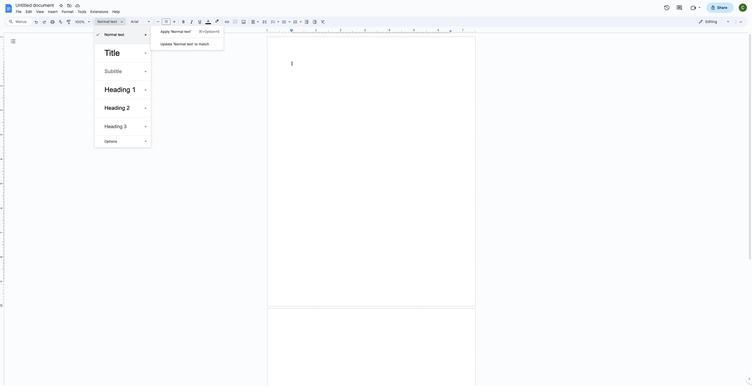 Task type: vqa. For each thing, say whether or not it's contained in the screenshot.
the ⌘+Option+X
no



Task type: locate. For each thing, give the bounding box(es) containing it.
heading left '2'
[[105, 105, 125, 111]]

menu containing a
[[151, 26, 224, 50]]

0 vertical spatial text'
[[184, 30, 191, 34]]

0 vertical spatial text
[[110, 19, 117, 24]]

1 heading from the top
[[105, 86, 130, 94]]

2 heading from the top
[[105, 105, 125, 111]]

text' left to
[[187, 42, 194, 46]]

1 vertical spatial normal text
[[105, 33, 124, 37]]

options o element
[[105, 140, 119, 144]]

text'
[[184, 30, 191, 34], [187, 42, 194, 46]]

1
[[266, 28, 268, 32], [132, 86, 136, 94]]

heading 1
[[105, 86, 136, 94]]

line & paragraph spacing image
[[262, 18, 268, 25]]

►
[[145, 33, 147, 36], [145, 52, 147, 55], [145, 70, 147, 73], [145, 88, 147, 91], [145, 107, 147, 110], [145, 125, 147, 128], [145, 140, 147, 143]]

format
[[62, 9, 74, 14]]

5 ► from the top
[[145, 107, 147, 110]]

0 vertical spatial 1
[[266, 28, 268, 32]]

2 vertical spatial heading
[[105, 124, 123, 129]]

menu bar containing file
[[14, 7, 122, 15]]

Rename text field
[[14, 2, 57, 8]]

Zoom text field
[[74, 18, 86, 26]]

1 vertical spatial text
[[118, 33, 124, 37]]

2
[[127, 105, 130, 111]]

insert image image
[[241, 18, 247, 25]]

highlight color image
[[214, 18, 220, 24]]

o
[[105, 140, 107, 144]]

heading 3
[[105, 124, 127, 129]]

heading 2
[[105, 105, 130, 111]]

heading
[[105, 86, 130, 94], [105, 105, 125, 111], [105, 124, 123, 129]]

6 ► from the top
[[145, 125, 147, 128]]

1 vertical spatial normal
[[105, 33, 117, 37]]

normal inside the title list box
[[105, 33, 117, 37]]

4 ► from the top
[[145, 88, 147, 91]]

view
[[36, 9, 44, 14]]

'normal
[[171, 30, 183, 34], [173, 42, 186, 46]]

menu bar inside menu bar banner
[[14, 7, 122, 15]]

Menus field
[[6, 18, 32, 25]]

normal text down extensions menu item
[[97, 19, 117, 24]]

normal down extensions menu item
[[97, 19, 110, 24]]

menu
[[151, 26, 224, 50]]

text inside option
[[110, 19, 117, 24]]

share button
[[707, 3, 734, 13]]

checklist menu image
[[276, 18, 280, 20]]

3 ► from the top
[[145, 70, 147, 73]]

text up title
[[118, 33, 124, 37]]

format menu item
[[60, 9, 76, 15]]

tools menu item
[[76, 9, 88, 15]]

normal text down styles list. normal text selected. option
[[105, 33, 124, 37]]

► for heading 1
[[145, 88, 147, 91]]

share
[[718, 5, 728, 10]]

text color image
[[206, 18, 211, 24]]

insert
[[48, 9, 58, 14]]

1 vertical spatial 1
[[132, 86, 136, 94]]

Zoom field
[[73, 18, 92, 26]]

'normal right pply
[[171, 30, 183, 34]]

0 vertical spatial normal text
[[97, 19, 117, 24]]

normal text
[[97, 19, 117, 24], [105, 33, 124, 37]]

main toolbar
[[32, 0, 327, 241]]

bottom margin image
[[0, 280, 4, 306]]

arial option
[[131, 18, 145, 25]]

1 vertical spatial 'normal
[[173, 42, 186, 46]]

0 horizontal spatial text
[[110, 19, 117, 24]]

0 horizontal spatial 1
[[132, 86, 136, 94]]

normal
[[97, 19, 110, 24], [105, 33, 117, 37]]

⌘+option+0 element
[[193, 29, 220, 34]]

0 vertical spatial heading
[[105, 86, 130, 94]]

help
[[112, 9, 120, 14]]

1 vertical spatial heading
[[105, 105, 125, 111]]

arial
[[131, 19, 139, 24]]

menu inside the title application
[[151, 26, 224, 50]]

heading up heading 2
[[105, 86, 130, 94]]

file
[[16, 9, 22, 14]]

0 vertical spatial normal
[[97, 19, 110, 24]]

menu bar
[[14, 7, 122, 15]]

heading left 3
[[105, 124, 123, 129]]

text down "help" menu item
[[110, 19, 117, 24]]

u pdate 'normal text' to match
[[161, 42, 209, 46]]

1 horizontal spatial text
[[118, 33, 124, 37]]

3 heading from the top
[[105, 124, 123, 129]]

0 vertical spatial 'normal
[[171, 30, 183, 34]]

Font size field
[[162, 19, 173, 25]]

tools
[[78, 9, 86, 14]]

Font size text field
[[162, 19, 170, 25]]

heading for heading 1
[[105, 86, 130, 94]]

1 horizontal spatial 1
[[266, 28, 268, 32]]

2 ► from the top
[[145, 52, 147, 55]]

to
[[195, 42, 198, 46]]

title
[[105, 48, 120, 58]]

text
[[110, 19, 117, 24], [118, 33, 124, 37]]

1 inside the title list box
[[132, 86, 136, 94]]

'normal right pdate
[[173, 42, 186, 46]]

normal down styles list. normal text selected. option
[[105, 33, 117, 37]]

text' up update 'normal text' to match u element
[[184, 30, 191, 34]]

1 vertical spatial text'
[[187, 42, 194, 46]]



Task type: describe. For each thing, give the bounding box(es) containing it.
update 'normal text' to match u element
[[161, 42, 211, 46]]

text' for a pply 'normal text'
[[184, 30, 191, 34]]

a pply 'normal text'
[[161, 30, 191, 34]]

heading for heading 3
[[105, 124, 123, 129]]

► for heading 2
[[145, 107, 147, 110]]

title list box
[[95, 26, 151, 147]]

edit
[[26, 9, 32, 14]]

view menu item
[[34, 9, 46, 15]]

match
[[199, 42, 209, 46]]

top margin image
[[0, 37, 4, 63]]

left margin image
[[268, 29, 293, 33]]

normal inside option
[[97, 19, 110, 24]]

ptions
[[107, 140, 117, 144]]

bulleted list menu image
[[287, 18, 291, 20]]

⌘+option+0
[[199, 30, 220, 34]]

text inside the title list box
[[118, 33, 124, 37]]

Star checkbox
[[58, 2, 65, 9]]

u
[[161, 42, 163, 46]]

► for heading 3
[[145, 125, 147, 128]]

mode and view toolbar
[[695, 17, 745, 27]]

pply
[[163, 30, 170, 34]]

editing button
[[696, 18, 734, 26]]

extensions menu item
[[88, 9, 110, 15]]

help menu item
[[110, 9, 122, 15]]

normal text inside option
[[97, 19, 117, 24]]

o ptions
[[105, 140, 117, 144]]

a
[[161, 30, 163, 34]]

insert menu item
[[46, 9, 60, 15]]

'normal for pdate
[[173, 42, 186, 46]]

► for title
[[145, 52, 147, 55]]

1 ► from the top
[[145, 33, 147, 36]]

3
[[124, 124, 127, 129]]

text' for u pdate 'normal text' to match
[[187, 42, 194, 46]]

file menu item
[[14, 9, 24, 15]]

edit menu item
[[24, 9, 34, 15]]

subtitle
[[105, 69, 122, 74]]

extensions
[[90, 9, 108, 14]]

'normal for pply
[[171, 30, 183, 34]]

editing
[[706, 19, 718, 24]]

styles list. normal text selected. option
[[97, 18, 118, 25]]

right margin image
[[450, 29, 475, 33]]

apply 'normal text' a element
[[161, 30, 193, 34]]

menu bar banner
[[0, 0, 753, 386]]

title application
[[0, 0, 753, 386]]

pdate
[[163, 42, 172, 46]]

normal text inside the title list box
[[105, 33, 124, 37]]

heading for heading 2
[[105, 105, 125, 111]]

7 ► from the top
[[145, 140, 147, 143]]

► for subtitle
[[145, 70, 147, 73]]



